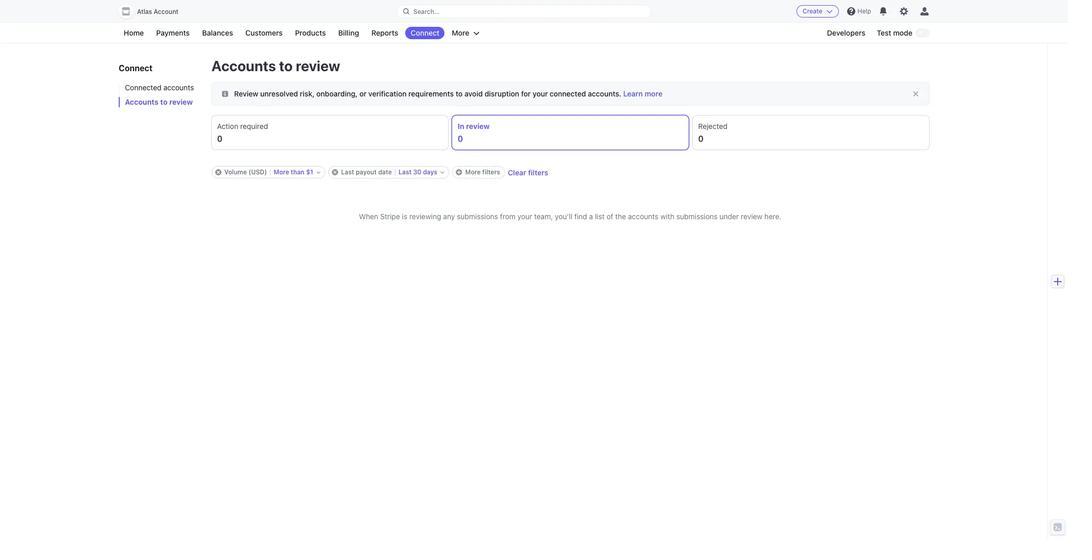 Task type: vqa. For each thing, say whether or not it's contained in the screenshot.
Test mode
yes



Task type: locate. For each thing, give the bounding box(es) containing it.
any
[[443, 212, 455, 221]]

more for more filters
[[466, 168, 481, 176]]

connect down search…
[[411, 28, 440, 37]]

test
[[878, 28, 892, 37]]

in review 0
[[458, 122, 490, 144]]

more right add more filters image
[[466, 168, 481, 176]]

review down connected accounts link
[[169, 98, 193, 106]]

30
[[414, 168, 422, 176]]

more
[[452, 28, 470, 37], [274, 168, 289, 176], [466, 168, 481, 176]]

1 horizontal spatial filters
[[528, 168, 549, 177]]

customers
[[246, 28, 283, 37]]

1 horizontal spatial last
[[399, 168, 412, 176]]

connected accounts
[[125, 83, 194, 92]]

search…
[[414, 7, 440, 15]]

0 horizontal spatial last
[[341, 168, 354, 176]]

connect up connected
[[119, 64, 152, 73]]

your right from
[[518, 212, 533, 221]]

0 down the in
[[458, 134, 463, 144]]

Search… text field
[[397, 5, 651, 18]]

more inside button
[[452, 28, 470, 37]]

connect link
[[406, 27, 445, 39]]

submissions
[[457, 212, 498, 221], [677, 212, 718, 221]]

clear filters toolbar
[[212, 166, 930, 179]]

more right connect 'link'
[[452, 28, 470, 37]]

connect
[[411, 28, 440, 37], [119, 64, 152, 73]]

last 30 days
[[399, 168, 438, 176]]

than
[[291, 168, 305, 176]]

your right for
[[533, 89, 548, 98]]

notifications image
[[880, 7, 888, 15]]

payout
[[356, 168, 377, 176]]

(usd)
[[249, 168, 267, 176]]

accounts up review
[[212, 57, 276, 74]]

filters for clear filters
[[528, 168, 549, 177]]

1 horizontal spatial 0
[[458, 134, 463, 144]]

more button
[[447, 27, 485, 39]]

accounts to review
[[212, 57, 341, 74], [125, 98, 193, 106]]

filters for more filters
[[483, 168, 501, 176]]

accounts to review up unresolved
[[212, 57, 341, 74]]

more left 'than'
[[274, 168, 289, 176]]

1 vertical spatial connect
[[119, 64, 152, 73]]

developers
[[828, 28, 866, 37]]

learn
[[624, 89, 643, 98]]

atlas
[[137, 8, 152, 15]]

review unresolved risk, onboarding, or verification requirements to avoid disruption for your connected accounts. learn more
[[234, 89, 663, 98]]

2 last from the left
[[399, 168, 412, 176]]

connected
[[550, 89, 586, 98]]

filters left the clear
[[483, 168, 501, 176]]

0 inside in review 0
[[458, 134, 463, 144]]

1 last from the left
[[341, 168, 354, 176]]

0 vertical spatial accounts to review
[[212, 57, 341, 74]]

1 horizontal spatial submissions
[[677, 212, 718, 221]]

developers link
[[822, 27, 871, 39]]

action
[[217, 122, 238, 131]]

date
[[379, 168, 392, 176]]

remove volume (usd) image
[[215, 169, 221, 176]]

1 0 from the left
[[217, 134, 223, 144]]

connect inside 'link'
[[411, 28, 440, 37]]

0 horizontal spatial filters
[[483, 168, 501, 176]]

onboarding,
[[317, 89, 358, 98]]

review
[[296, 57, 341, 74], [169, 98, 193, 106], [466, 122, 490, 131], [741, 212, 763, 221]]

review right the in
[[466, 122, 490, 131]]

0 horizontal spatial 0
[[217, 134, 223, 144]]

submissions right any
[[457, 212, 498, 221]]

required
[[240, 122, 268, 131]]

0 vertical spatial your
[[533, 89, 548, 98]]

to
[[279, 57, 293, 74], [456, 89, 463, 98], [160, 98, 167, 106]]

2 0 from the left
[[458, 134, 463, 144]]

1 horizontal spatial accounts to review
[[212, 57, 341, 74]]

0 horizontal spatial connect
[[119, 64, 152, 73]]

connected accounts link
[[119, 83, 201, 93]]

accounts down connected
[[125, 98, 158, 106]]

accounts
[[163, 83, 194, 92], [629, 212, 659, 221]]

under
[[720, 212, 739, 221]]

balances
[[202, 28, 233, 37]]

or
[[360, 89, 367, 98]]

0 inside the action required 0
[[217, 134, 223, 144]]

0 horizontal spatial your
[[518, 212, 533, 221]]

to left avoid
[[456, 89, 463, 98]]

avoid
[[465, 89, 483, 98]]

stripe
[[380, 212, 400, 221]]

rejected
[[699, 122, 728, 131]]

a
[[590, 212, 593, 221]]

clear
[[508, 168, 527, 177]]

help button
[[844, 3, 876, 20]]

0
[[217, 134, 223, 144], [458, 134, 463, 144], [699, 134, 704, 144]]

the
[[616, 212, 627, 221]]

customers link
[[240, 27, 288, 39]]

1 horizontal spatial connect
[[411, 28, 440, 37]]

submissions right with
[[677, 212, 718, 221]]

last
[[341, 168, 354, 176], [399, 168, 412, 176]]

accounts to review down connected accounts link
[[125, 98, 193, 106]]

1 horizontal spatial accounts
[[629, 212, 659, 221]]

0 horizontal spatial accounts to review
[[125, 98, 193, 106]]

of
[[607, 212, 614, 221]]

1 vertical spatial accounts
[[125, 98, 158, 106]]

volume (usd)
[[224, 168, 267, 176]]

in
[[458, 122, 465, 131]]

accounts right the
[[629, 212, 659, 221]]

filters right the clear
[[528, 168, 549, 177]]

to down connected accounts link
[[160, 98, 167, 106]]

here.
[[765, 212, 782, 221]]

edit last payout date image
[[441, 170, 445, 175]]

balances link
[[197, 27, 238, 39]]

0 horizontal spatial accounts
[[125, 98, 158, 106]]

2 horizontal spatial 0
[[699, 134, 704, 144]]

0 for action required 0
[[217, 134, 223, 144]]

last right the remove last payout date image
[[341, 168, 354, 176]]

rejected 0
[[699, 122, 728, 144]]

0 down rejected
[[699, 134, 704, 144]]

1 horizontal spatial accounts
[[212, 57, 276, 74]]

filters
[[528, 168, 549, 177], [483, 168, 501, 176]]

0 horizontal spatial accounts
[[163, 83, 194, 92]]

tab list
[[212, 116, 930, 150]]

0 horizontal spatial submissions
[[457, 212, 498, 221]]

to up unresolved
[[279, 57, 293, 74]]

remove last payout date image
[[332, 169, 338, 176]]

1 vertical spatial your
[[518, 212, 533, 221]]

accounts
[[212, 57, 276, 74], [125, 98, 158, 106]]

unresolved
[[260, 89, 298, 98]]

payments link
[[151, 27, 195, 39]]

1 horizontal spatial your
[[533, 89, 548, 98]]

add more filters image
[[456, 169, 462, 176]]

1 vertical spatial accounts
[[629, 212, 659, 221]]

3 0 from the left
[[699, 134, 704, 144]]

more than $1
[[274, 168, 313, 176]]

help
[[858, 7, 872, 15]]

0 down action on the top left
[[217, 134, 223, 144]]

for
[[522, 89, 531, 98]]

home
[[124, 28, 144, 37]]

accounts to review link
[[119, 97, 201, 107]]

accounts up accounts to review link
[[163, 83, 194, 92]]

last left 30
[[399, 168, 412, 176]]

0 vertical spatial connect
[[411, 28, 440, 37]]

billing
[[339, 28, 359, 37]]



Task type: describe. For each thing, give the bounding box(es) containing it.
create
[[803, 7, 823, 15]]

0 inside rejected 0
[[699, 134, 704, 144]]

svg image
[[222, 91, 228, 97]]

create button
[[797, 5, 840, 18]]

0 horizontal spatial to
[[160, 98, 167, 106]]

when stripe is reviewing any submissions from your team, you'll find a list of the accounts with submissions under review here.
[[359, 212, 782, 221]]

clear filters
[[508, 168, 549, 177]]

2 horizontal spatial to
[[456, 89, 463, 98]]

verification
[[369, 89, 407, 98]]

is
[[402, 212, 408, 221]]

more
[[645, 89, 663, 98]]

you'll
[[555, 212, 573, 221]]

learn more link
[[624, 89, 663, 98]]

edit volume (usd) image
[[317, 170, 321, 175]]

more filters
[[466, 168, 501, 176]]

find
[[575, 212, 588, 221]]

atlas account
[[137, 8, 179, 15]]

reports link
[[367, 27, 404, 39]]

action required 0
[[217, 122, 268, 144]]

accounts.
[[588, 89, 622, 98]]

1 submissions from the left
[[457, 212, 498, 221]]

review inside in review 0
[[466, 122, 490, 131]]

$1
[[306, 168, 313, 176]]

Search… search field
[[397, 5, 651, 18]]

more for more
[[452, 28, 470, 37]]

1 vertical spatial accounts to review
[[125, 98, 193, 106]]

mode
[[894, 28, 913, 37]]

risk,
[[300, 89, 315, 98]]

products
[[295, 28, 326, 37]]

0 for in review 0
[[458, 134, 463, 144]]

review left here.
[[741, 212, 763, 221]]

1 horizontal spatial to
[[279, 57, 293, 74]]

days
[[423, 168, 438, 176]]

last payout date
[[341, 168, 392, 176]]

more for more than $1
[[274, 168, 289, 176]]

test mode
[[878, 28, 913, 37]]

0 vertical spatial accounts
[[212, 57, 276, 74]]

products link
[[290, 27, 331, 39]]

home link
[[119, 27, 149, 39]]

clear filters button
[[508, 168, 549, 177]]

with
[[661, 212, 675, 221]]

2 submissions from the left
[[677, 212, 718, 221]]

atlas account button
[[119, 4, 189, 19]]

reviewing
[[410, 212, 442, 221]]

volume
[[224, 168, 247, 176]]

review
[[234, 89, 259, 98]]

billing link
[[333, 27, 365, 39]]

review up risk,
[[296, 57, 341, 74]]

last for last 30 days
[[399, 168, 412, 176]]

connected
[[125, 83, 161, 92]]

disruption
[[485, 89, 520, 98]]

last for last payout date
[[341, 168, 354, 176]]

from
[[500, 212, 516, 221]]

list
[[595, 212, 605, 221]]

when
[[359, 212, 379, 221]]

requirements
[[409, 89, 454, 98]]

reports
[[372, 28, 399, 37]]

account
[[154, 8, 179, 15]]

0 vertical spatial accounts
[[163, 83, 194, 92]]

tab list containing 0
[[212, 116, 930, 150]]

team,
[[535, 212, 553, 221]]

payments
[[156, 28, 190, 37]]



